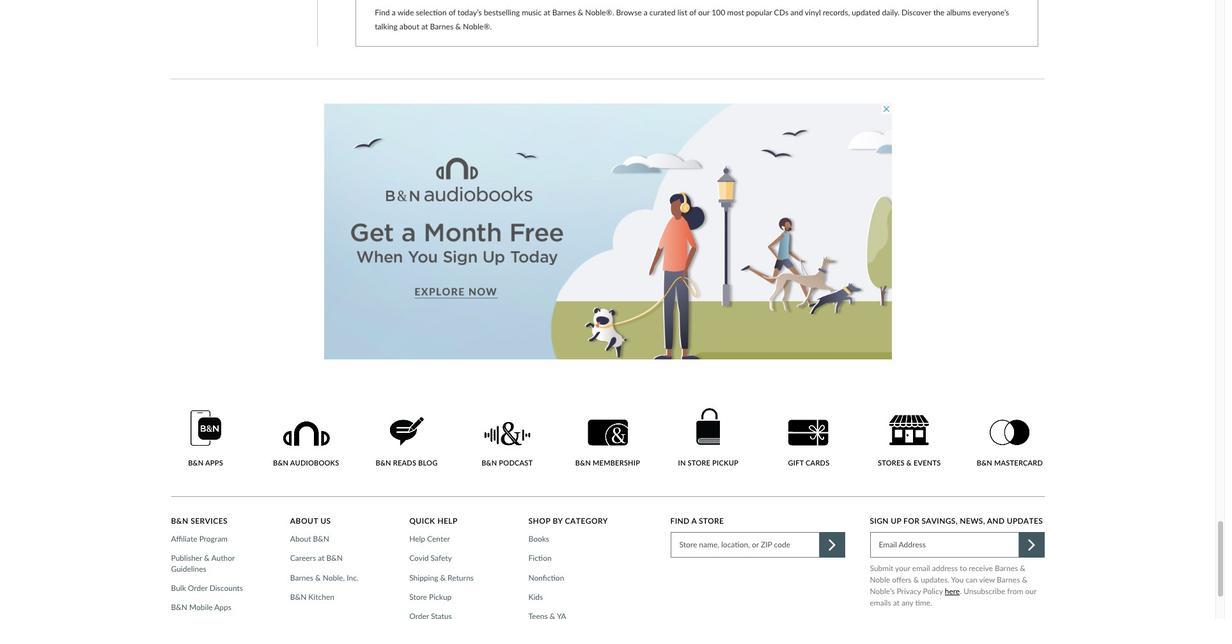 Task type: vqa. For each thing, say whether or not it's contained in the screenshot.
US
yes



Task type: locate. For each thing, give the bounding box(es) containing it.
0 horizontal spatial a
[[392, 8, 396, 17]]

receive
[[969, 564, 994, 573]]

0 horizontal spatial of
[[449, 8, 456, 17]]

barnes inside barnes & noble, inc. link
[[290, 573, 314, 583]]

2 about from the top
[[290, 534, 311, 544]]

a for find a store
[[692, 516, 697, 526]]

and right cds
[[791, 8, 804, 17]]

bestselling
[[484, 8, 520, 17]]

order
[[188, 583, 208, 593]]

fiction link
[[529, 554, 556, 564]]

our inside find a wide selection of today's bestselling music at barnes & noble®. browse a curated list of our 100 most popular cds and vinyl records, updated daily. discover the albums everyone's talking about at barnes & noble®.
[[699, 8, 710, 17]]

find for find a store
[[671, 516, 690, 526]]

b&n left apps at the bottom left of page
[[188, 459, 204, 467]]

0 horizontal spatial our
[[699, 8, 710, 17]]

b&n left kitchen
[[290, 592, 307, 602]]

services
[[191, 516, 228, 526]]

store up the please complete this field to find a store text field
[[699, 516, 724, 526]]

unsubscribe
[[964, 587, 1006, 596]]

1 horizontal spatial find
[[671, 516, 690, 526]]

b&n left reads on the left of page
[[376, 459, 391, 467]]

store down shipping
[[410, 592, 427, 602]]

help down quick
[[410, 534, 425, 544]]

list
[[678, 8, 688, 17]]

our right from
[[1026, 587, 1037, 596]]

b&n down bulk
[[171, 603, 187, 612]]

1 horizontal spatial a
[[644, 8, 648, 17]]

barnes down careers
[[290, 573, 314, 583]]

0 vertical spatial our
[[699, 8, 710, 17]]

apps
[[214, 603, 232, 612]]

news,
[[960, 516, 986, 526]]

b&n left membership
[[576, 459, 591, 467]]

0 horizontal spatial store
[[410, 592, 427, 602]]

your
[[896, 564, 911, 573]]

affiliate program link
[[171, 534, 232, 545]]

pickup
[[713, 459, 739, 467]]

1 horizontal spatial noble®.
[[586, 8, 615, 17]]

about
[[290, 516, 318, 526], [290, 534, 311, 544]]

Please complete this field text field
[[870, 532, 1020, 558]]

1 horizontal spatial of
[[690, 8, 697, 17]]

b&n left podcast
[[482, 459, 497, 467]]

a right browse
[[644, 8, 648, 17]]

of right list
[[690, 8, 697, 17]]

cards
[[806, 459, 830, 467]]

in store pickup
[[679, 459, 739, 467]]

advertisement element
[[324, 104, 892, 360]]

from
[[1008, 587, 1024, 596]]

b&n left "mastercard"
[[978, 459, 993, 467]]

to
[[960, 564, 968, 573]]

b&n up the affiliate
[[171, 516, 189, 526]]

b&n audiobooks
[[273, 459, 339, 467]]

publisher & author guidelines
[[171, 554, 235, 574]]

our left 100
[[699, 8, 710, 17]]

. unsubscribe from our emails at                         any time.
[[870, 587, 1037, 608]]

gift
[[789, 459, 804, 467]]

emails
[[870, 598, 892, 608]]

about for about b&n
[[290, 534, 311, 544]]

2 horizontal spatial a
[[692, 516, 697, 526]]

b&n for b&n membership
[[576, 459, 591, 467]]

bulk order discounts link
[[171, 583, 247, 594]]

curated
[[650, 8, 676, 17]]

mastercard
[[995, 459, 1044, 467]]

about up careers
[[290, 534, 311, 544]]

noble®. left browse
[[586, 8, 615, 17]]

quick help
[[410, 516, 458, 526]]

about b&n link
[[290, 534, 333, 545]]

0 vertical spatial find
[[375, 8, 390, 17]]

b&n audiobooks link
[[272, 421, 341, 467]]

in store pickup link
[[674, 408, 743, 467]]

about b&n
[[290, 534, 330, 544]]

store
[[699, 516, 724, 526], [410, 592, 427, 602]]

and right news,
[[988, 516, 1005, 526]]

most
[[728, 8, 745, 17]]

help up center
[[438, 516, 458, 526]]

noble's
[[870, 587, 895, 596]]

b&n for b&n kitchen
[[290, 592, 307, 602]]

daily.
[[883, 8, 900, 17]]

1 vertical spatial store
[[410, 592, 427, 602]]

1 vertical spatial noble®.
[[463, 22, 492, 31]]

find down in
[[671, 516, 690, 526]]

b&n mobile apps
[[171, 603, 232, 612]]

privacy
[[897, 587, 922, 596]]

1 vertical spatial find
[[671, 516, 690, 526]]

at inside '. unsubscribe from our emails at                         any time.'
[[894, 598, 900, 608]]

b&n services
[[171, 516, 228, 526]]

0 horizontal spatial noble®.
[[463, 22, 492, 31]]

1 vertical spatial help
[[410, 534, 425, 544]]

affiliate program
[[171, 534, 228, 544]]

help center
[[410, 534, 450, 544]]

b&n for b&n mastercard
[[978, 459, 993, 467]]

about us
[[290, 516, 331, 526]]

shipping & returns
[[410, 573, 474, 583]]

find inside find a wide selection of today's bestselling music at barnes & noble®. browse a curated list of our 100 most popular cds and vinyl records, updated daily. discover the albums everyone's talking about at barnes & noble®.
[[375, 8, 390, 17]]

vinyl
[[805, 8, 821, 17]]

updates.
[[921, 575, 950, 585]]

offers
[[893, 575, 912, 585]]

1 horizontal spatial store
[[699, 516, 724, 526]]

audiobooks
[[290, 459, 339, 467]]

a left the wide
[[392, 8, 396, 17]]

&
[[578, 8, 584, 17], [456, 22, 461, 31], [907, 459, 912, 467], [204, 554, 210, 563], [1021, 564, 1026, 573], [316, 573, 321, 583], [440, 573, 446, 583], [914, 575, 920, 585], [1023, 575, 1028, 585]]

careers
[[290, 554, 316, 563]]

of left today's
[[449, 8, 456, 17]]

1 vertical spatial our
[[1026, 587, 1037, 596]]

music
[[522, 8, 542, 17]]

0 vertical spatial and
[[791, 8, 804, 17]]

0 vertical spatial about
[[290, 516, 318, 526]]

store pickup
[[410, 592, 452, 602]]

our inside '. unsubscribe from our emails at                         any time.'
[[1026, 587, 1037, 596]]

0 horizontal spatial and
[[791, 8, 804, 17]]

b&n apps link
[[171, 409, 240, 467]]

1 about from the top
[[290, 516, 318, 526]]

1 vertical spatial and
[[988, 516, 1005, 526]]

our
[[699, 8, 710, 17], [1026, 587, 1037, 596]]

1 vertical spatial about
[[290, 534, 311, 544]]

stores & events link
[[875, 415, 945, 467]]

barnes down selection
[[430, 22, 454, 31]]

find up talking
[[375, 8, 390, 17]]

0 vertical spatial noble®.
[[586, 8, 615, 17]]

help
[[438, 516, 458, 526], [410, 534, 425, 544]]

0 vertical spatial store
[[699, 516, 724, 526]]

at right emails
[[894, 598, 900, 608]]

1 horizontal spatial our
[[1026, 587, 1037, 596]]

0 horizontal spatial find
[[375, 8, 390, 17]]

at right careers
[[318, 554, 325, 563]]

blog
[[419, 459, 438, 467]]

noble®. down today's
[[463, 22, 492, 31]]

talking
[[375, 22, 398, 31]]

and inside find a wide selection of today's bestselling music at barnes & noble®. browse a curated list of our 100 most popular cds and vinyl records, updated daily. discover the albums everyone's talking about at barnes & noble®.
[[791, 8, 804, 17]]

1 horizontal spatial help
[[438, 516, 458, 526]]

email
[[913, 564, 931, 573]]

store pickup link
[[410, 592, 456, 603]]

b&n for b&n mobile apps
[[171, 603, 187, 612]]

barnes up from
[[998, 575, 1021, 585]]

b&n for b&n audiobooks
[[273, 459, 289, 467]]

returns
[[448, 573, 474, 583]]

sign up for savings, news, and updates
[[870, 516, 1044, 526]]

podcast
[[499, 459, 533, 467]]

b&n left audiobooks
[[273, 459, 289, 467]]

a up the please complete this field to find a store text field
[[692, 516, 697, 526]]

here link
[[945, 586, 960, 598]]

kitchen
[[309, 592, 335, 602]]

noble®.
[[586, 8, 615, 17], [463, 22, 492, 31]]

about up about b&n
[[290, 516, 318, 526]]

bulk
[[171, 583, 186, 593]]

b&n mobile apps link
[[171, 603, 235, 613]]

b&n for b&n apps
[[188, 459, 204, 467]]

barnes right music
[[553, 8, 576, 17]]

a
[[392, 8, 396, 17], [644, 8, 648, 17], [692, 516, 697, 526]]

updated
[[852, 8, 881, 17]]



Task type: describe. For each thing, give the bounding box(es) containing it.
bulk order discounts
[[171, 583, 243, 593]]

b&n up noble, inc.
[[327, 554, 343, 563]]

in
[[679, 459, 686, 467]]

0 horizontal spatial help
[[410, 534, 425, 544]]

submit your email address to receive barnes & noble offers & updates. you can view barnes & noble's privacy policy
[[870, 564, 1028, 596]]

a for find a wide selection of today's bestselling music at barnes & noble®. browse a curated list of our 100 most popular cds and vinyl records, updated daily. discover the albums everyone's talking about at barnes & noble®.
[[392, 8, 396, 17]]

books
[[529, 534, 550, 544]]

address
[[933, 564, 958, 573]]

shop by category
[[529, 516, 608, 526]]

store
[[688, 459, 711, 467]]

membership
[[593, 459, 641, 467]]

popular
[[747, 8, 773, 17]]

covid
[[410, 554, 429, 563]]

about
[[400, 22, 420, 31]]

1 of from the left
[[449, 8, 456, 17]]

updates
[[1008, 516, 1044, 526]]

0 vertical spatial help
[[438, 516, 458, 526]]

guidelines
[[171, 564, 206, 574]]

view
[[980, 575, 996, 585]]

browse
[[617, 8, 642, 17]]

& inside publisher & author guidelines
[[204, 554, 210, 563]]

up
[[891, 516, 902, 526]]

100
[[712, 8, 726, 17]]

nonfiction link
[[529, 573, 568, 583]]

shipping
[[410, 573, 439, 583]]

discover
[[902, 8, 932, 17]]

b&n apps
[[188, 459, 223, 467]]

covid safety link
[[410, 554, 456, 564]]

wide
[[398, 8, 414, 17]]

covid safety
[[410, 554, 452, 563]]

noble
[[870, 575, 891, 585]]

1 horizontal spatial and
[[988, 516, 1005, 526]]

& inside "link"
[[440, 573, 446, 583]]

b&n for b&n services
[[171, 516, 189, 526]]

b&n kitchen link
[[290, 592, 338, 603]]

find a store
[[671, 516, 724, 526]]

b&n down us
[[313, 534, 330, 544]]

apps
[[205, 459, 223, 467]]

author
[[211, 554, 235, 563]]

publisher & author guidelines link
[[171, 554, 274, 574]]

us
[[321, 516, 331, 526]]

careers at b&n
[[290, 554, 343, 563]]

Please complete this field to find a store text field
[[671, 532, 820, 558]]

albums
[[947, 8, 971, 17]]

b&n for b&n podcast
[[482, 459, 497, 467]]

b&n mastercard
[[978, 459, 1044, 467]]

fiction
[[529, 554, 552, 563]]

books link
[[529, 534, 553, 545]]

kids
[[529, 592, 543, 602]]

affiliate
[[171, 534, 197, 544]]

kids link
[[529, 592, 547, 603]]

about for about us
[[290, 516, 318, 526]]

reads
[[393, 459, 417, 467]]

shipping & returns link
[[410, 573, 478, 583]]

barnes up view
[[996, 564, 1019, 573]]

b&n for b&n reads blog
[[376, 459, 391, 467]]

here
[[945, 587, 960, 596]]

for
[[904, 516, 920, 526]]

noble, inc.
[[323, 573, 359, 583]]

everyone's
[[973, 8, 1010, 17]]

b&n mastercard link
[[976, 420, 1045, 467]]

any time.
[[902, 598, 933, 608]]

stores
[[878, 459, 905, 467]]

program
[[199, 534, 228, 544]]

today's
[[458, 8, 482, 17]]

publisher
[[171, 554, 202, 563]]

b&n kitchen
[[290, 592, 335, 602]]

stores & events
[[878, 459, 941, 467]]

b&n reads blog
[[376, 459, 438, 467]]

b&n podcast link
[[473, 421, 542, 467]]

gift cards link
[[775, 420, 844, 467]]

nonfiction
[[529, 573, 565, 583]]

safety
[[431, 554, 452, 563]]

b&n membership
[[576, 459, 641, 467]]

sign
[[870, 516, 889, 526]]

cds
[[775, 8, 789, 17]]

center
[[427, 534, 450, 544]]

mobile
[[189, 603, 213, 612]]

careers at b&n link
[[290, 554, 347, 564]]

can
[[966, 575, 978, 585]]

barnes & noble, inc. link
[[290, 573, 363, 583]]

find for find a wide selection of today's bestselling music at barnes & noble®. browse a curated list of our 100 most popular cds and vinyl records, updated daily. discover the albums everyone's talking about at barnes & noble®.
[[375, 8, 390, 17]]

at right about
[[422, 22, 428, 31]]

b&n podcast
[[482, 459, 533, 467]]

you
[[952, 575, 964, 585]]

records,
[[823, 8, 850, 17]]

b&n reads blog link
[[372, 417, 441, 467]]

2 of from the left
[[690, 8, 697, 17]]

find a wide selection of today's bestselling music at barnes & noble®. browse a curated list of our 100 most popular cds and vinyl records, updated daily. discover the albums everyone's talking about at barnes & noble®.
[[375, 8, 1010, 31]]

at right music
[[544, 8, 551, 17]]



